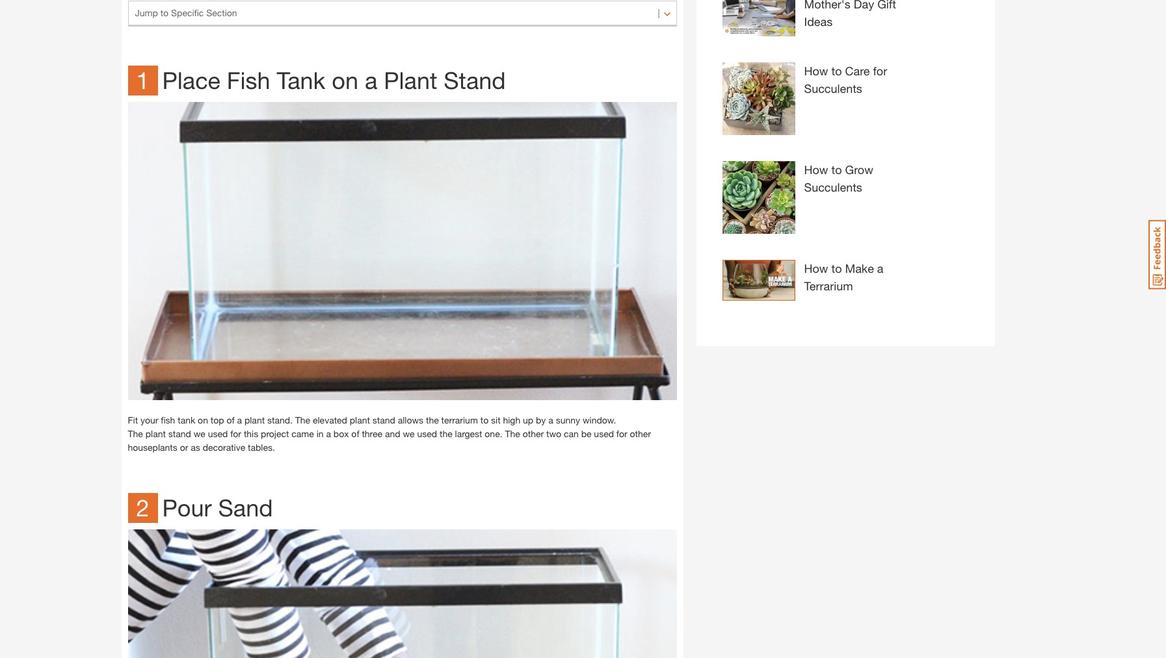 Task type: locate. For each thing, give the bounding box(es) containing it.
the down high
[[505, 428, 520, 440]]

to inside how to grow succulents
[[832, 163, 842, 177]]

1 horizontal spatial other
[[630, 428, 651, 440]]

your
[[140, 415, 158, 426]]

jump to specific section
[[135, 7, 237, 18]]

1 horizontal spatial the
[[440, 428, 453, 440]]

to left care
[[832, 64, 842, 78]]

the
[[426, 415, 439, 426], [440, 428, 453, 440]]

mother's day gift ideas image
[[722, 0, 795, 36]]

we up the as
[[194, 428, 205, 440]]

2 horizontal spatial for
[[873, 64, 887, 78]]

mother's day gift ideas
[[804, 0, 896, 29]]

on inside the fit your fish tank on top of a plant stand. the elevated plant stand allows the terrarium to sit high up by a sunny window. the plant stand we used for this project came in a box of three and we used the largest one. the other two can be used for other houseplants or as decorative tables.
[[198, 415, 208, 426]]

1 used from the left
[[208, 428, 228, 440]]

2 we from the left
[[403, 428, 415, 440]]

to up terrarium
[[832, 261, 842, 276]]

on right the tank
[[332, 66, 358, 94]]

plant
[[245, 415, 265, 426], [350, 415, 370, 426], [146, 428, 166, 440]]

the right 'allows'
[[426, 415, 439, 426]]

0 vertical spatial the
[[426, 415, 439, 426]]

a left plant
[[365, 66, 377, 94]]

a right make
[[877, 261, 884, 276]]

2 other from the left
[[630, 428, 651, 440]]

of right the 'top'
[[227, 415, 235, 426]]

2 how from the top
[[804, 163, 828, 177]]

plant
[[384, 66, 437, 94]]

sand
[[218, 494, 273, 522]]

1 vertical spatial of
[[351, 428, 359, 440]]

we
[[194, 428, 205, 440], [403, 428, 415, 440]]

a
[[365, 66, 377, 94], [877, 261, 884, 276], [237, 415, 242, 426], [549, 415, 553, 426], [326, 428, 331, 440]]

to inside the fit your fish tank on top of a plant stand. the elevated plant stand allows the terrarium to sit high up by a sunny window. the plant stand we used for this project came in a box of three and we used the largest one. the other two can be used for other houseplants or as decorative tables.
[[481, 415, 489, 426]]

how for how to make a terrarium
[[804, 261, 828, 276]]

for right care
[[873, 64, 887, 78]]

0 horizontal spatial for
[[230, 428, 241, 440]]

0 horizontal spatial plant
[[146, 428, 166, 440]]

plant up three
[[350, 415, 370, 426]]

succulents down grow
[[804, 180, 862, 194]]

other right "be"
[[630, 428, 651, 440]]

other
[[523, 428, 544, 440], [630, 428, 651, 440]]

tank
[[178, 415, 195, 426]]

or
[[180, 442, 188, 453]]

used down the 'top'
[[208, 428, 228, 440]]

0 horizontal spatial we
[[194, 428, 205, 440]]

fish
[[227, 66, 270, 94]]

0 vertical spatial stand
[[373, 415, 395, 426]]

used down 'allows'
[[417, 428, 437, 440]]

stand up and
[[373, 415, 395, 426]]

how for how to care for succulents
[[804, 64, 828, 78]]

stand
[[373, 415, 395, 426], [168, 428, 191, 440]]

2 vertical spatial how
[[804, 261, 828, 276]]

2 used from the left
[[417, 428, 437, 440]]

0 vertical spatial succulents
[[804, 81, 862, 96]]

we down 'allows'
[[403, 428, 415, 440]]

as
[[191, 442, 200, 453]]

1 how from the top
[[804, 64, 828, 78]]

1 horizontal spatial we
[[403, 428, 415, 440]]

1 vertical spatial succulents
[[804, 180, 862, 194]]

0 horizontal spatial used
[[208, 428, 228, 440]]

succulents
[[804, 81, 862, 96], [804, 180, 862, 194]]

feedback link image
[[1149, 220, 1166, 290]]

to inside how to care for succulents
[[832, 64, 842, 78]]

be
[[581, 428, 592, 440]]

how to care for succulents image
[[722, 62, 795, 135]]

2 horizontal spatial the
[[505, 428, 520, 440]]

to for grow
[[832, 163, 842, 177]]

place fish tank on a plant stand image
[[128, 102, 677, 401]]

how
[[804, 64, 828, 78], [804, 163, 828, 177], [804, 261, 828, 276]]

1 succulents from the top
[[804, 81, 862, 96]]

decorative
[[203, 442, 245, 453]]

to
[[160, 7, 169, 18], [832, 64, 842, 78], [832, 163, 842, 177], [832, 261, 842, 276], [481, 415, 489, 426]]

can
[[564, 428, 579, 440]]

how to care for succulents link
[[722, 62, 918, 148]]

to left sit
[[481, 415, 489, 426]]

0 vertical spatial of
[[227, 415, 235, 426]]

0 vertical spatial how
[[804, 64, 828, 78]]

1 horizontal spatial for
[[617, 428, 628, 440]]

the down terrarium
[[440, 428, 453, 440]]

1 horizontal spatial on
[[332, 66, 358, 94]]

0 horizontal spatial on
[[198, 415, 208, 426]]

terrarium
[[804, 279, 853, 293]]

elevated
[[313, 415, 347, 426]]

the
[[295, 415, 310, 426], [128, 428, 143, 440], [505, 428, 520, 440]]

succulents inside how to grow succulents
[[804, 180, 862, 194]]

up
[[523, 415, 534, 426]]

on
[[332, 66, 358, 94], [198, 415, 208, 426]]

project
[[261, 428, 289, 440]]

1 horizontal spatial plant
[[245, 415, 265, 426]]

to inside how to make a terrarium
[[832, 261, 842, 276]]

sit
[[491, 415, 501, 426]]

plant up houseplants
[[146, 428, 166, 440]]

1 vertical spatial on
[[198, 415, 208, 426]]

mother's day gift ideas link
[[722, 0, 918, 49]]

1 vertical spatial how
[[804, 163, 828, 177]]

1 horizontal spatial used
[[417, 428, 437, 440]]

tables.
[[248, 442, 275, 453]]

make
[[845, 261, 874, 276]]

to for make
[[832, 261, 842, 276]]

and
[[385, 428, 400, 440]]

for left this
[[230, 428, 241, 440]]

how left care
[[804, 64, 828, 78]]

used
[[208, 428, 228, 440], [417, 428, 437, 440], [594, 428, 614, 440]]

to for care
[[832, 64, 842, 78]]

ideas
[[804, 14, 833, 29]]

1 other from the left
[[523, 428, 544, 440]]

section
[[206, 7, 237, 18]]

the down fit
[[128, 428, 143, 440]]

2 succulents from the top
[[804, 180, 862, 194]]

specific
[[171, 7, 204, 18]]

a right the 'top'
[[237, 415, 242, 426]]

in
[[317, 428, 324, 440]]

0 horizontal spatial stand
[[168, 428, 191, 440]]

1 vertical spatial stand
[[168, 428, 191, 440]]

for
[[873, 64, 887, 78], [230, 428, 241, 440], [617, 428, 628, 440]]

one.
[[485, 428, 503, 440]]

on left the 'top'
[[198, 415, 208, 426]]

how inside how to make a terrarium
[[804, 261, 828, 276]]

0 horizontal spatial other
[[523, 428, 544, 440]]

3 how from the top
[[804, 261, 828, 276]]

succulents down care
[[804, 81, 862, 96]]

for right "be"
[[617, 428, 628, 440]]

how left grow
[[804, 163, 828, 177]]

of
[[227, 415, 235, 426], [351, 428, 359, 440]]

to inside jump to specific section button
[[160, 7, 169, 18]]

1 horizontal spatial stand
[[373, 415, 395, 426]]

how for how to grow succulents
[[804, 163, 828, 177]]

how inside how to care for succulents
[[804, 64, 828, 78]]

how inside how to grow succulents
[[804, 163, 828, 177]]

of right box
[[351, 428, 359, 440]]

largest
[[455, 428, 482, 440]]

top
[[211, 415, 224, 426]]

high
[[503, 415, 521, 426]]

window.
[[583, 415, 616, 426]]

plant up this
[[245, 415, 265, 426]]

other down up
[[523, 428, 544, 440]]

how up terrarium
[[804, 261, 828, 276]]

to left grow
[[832, 163, 842, 177]]

0 vertical spatial on
[[332, 66, 358, 94]]

used down window.
[[594, 428, 614, 440]]

stand up the "or"
[[168, 428, 191, 440]]

0 horizontal spatial the
[[426, 415, 439, 426]]

2
[[136, 494, 149, 522]]

to right jump
[[160, 7, 169, 18]]

2 horizontal spatial used
[[594, 428, 614, 440]]

the up came
[[295, 415, 310, 426]]



Task type: vqa. For each thing, say whether or not it's contained in the screenshot.
Office in the Renee Brown Bonded Leather Upholstered Swivel Office Task Chair with Wood Base
no



Task type: describe. For each thing, give the bounding box(es) containing it.
tank
[[277, 66, 325, 94]]

jump to specific section button
[[128, 1, 677, 27]]

three
[[362, 428, 383, 440]]

0 horizontal spatial of
[[227, 415, 235, 426]]

terrarium
[[441, 415, 478, 426]]

came
[[292, 428, 314, 440]]

by
[[536, 415, 546, 426]]

fit
[[128, 415, 138, 426]]

fish
[[161, 415, 175, 426]]

pour
[[162, 494, 212, 522]]

pour sand
[[162, 494, 273, 522]]

how to care for succulents
[[804, 64, 887, 96]]

stand.
[[267, 415, 293, 426]]

how to grow succulents image
[[722, 161, 795, 234]]

2 horizontal spatial plant
[[350, 415, 370, 426]]

to for specific
[[160, 7, 169, 18]]

how to grow succulents link
[[722, 161, 918, 247]]

a right in at the left bottom of page
[[326, 428, 331, 440]]

a inside how to make a terrarium
[[877, 261, 884, 276]]

how to make a terrarium image
[[722, 260, 795, 301]]

jump
[[135, 7, 158, 18]]

how to make a terrarium
[[804, 261, 884, 293]]

0 horizontal spatial the
[[128, 428, 143, 440]]

grow
[[845, 163, 873, 177]]

1 horizontal spatial the
[[295, 415, 310, 426]]

pour sand image
[[128, 530, 677, 659]]

sunny
[[556, 415, 580, 426]]

how to make a terrarium link
[[722, 260, 918, 314]]

a right the by
[[549, 415, 553, 426]]

3 used from the left
[[594, 428, 614, 440]]

1 horizontal spatial of
[[351, 428, 359, 440]]

1 we from the left
[[194, 428, 205, 440]]

fit your fish tank on top of a plant stand. the elevated plant stand allows the terrarium to sit high up by a sunny window. the plant stand we used for this project came in a box of three and we used the largest one. the other two can be used for other houseplants or as decorative tables.
[[128, 415, 651, 453]]

how to grow succulents
[[804, 163, 873, 194]]

1 vertical spatial the
[[440, 428, 453, 440]]

care
[[845, 64, 870, 78]]

two
[[546, 428, 561, 440]]

this
[[244, 428, 258, 440]]

place
[[162, 66, 220, 94]]

mother's
[[804, 0, 851, 11]]

place fish tank on a plant stand
[[162, 66, 506, 94]]

box
[[334, 428, 349, 440]]

day
[[854, 0, 874, 11]]

1
[[136, 66, 149, 94]]

houseplants
[[128, 442, 177, 453]]

allows
[[398, 415, 424, 426]]

succulents inside how to care for succulents
[[804, 81, 862, 96]]

gift
[[878, 0, 896, 11]]

stand
[[444, 66, 506, 94]]

for inside how to care for succulents
[[873, 64, 887, 78]]



